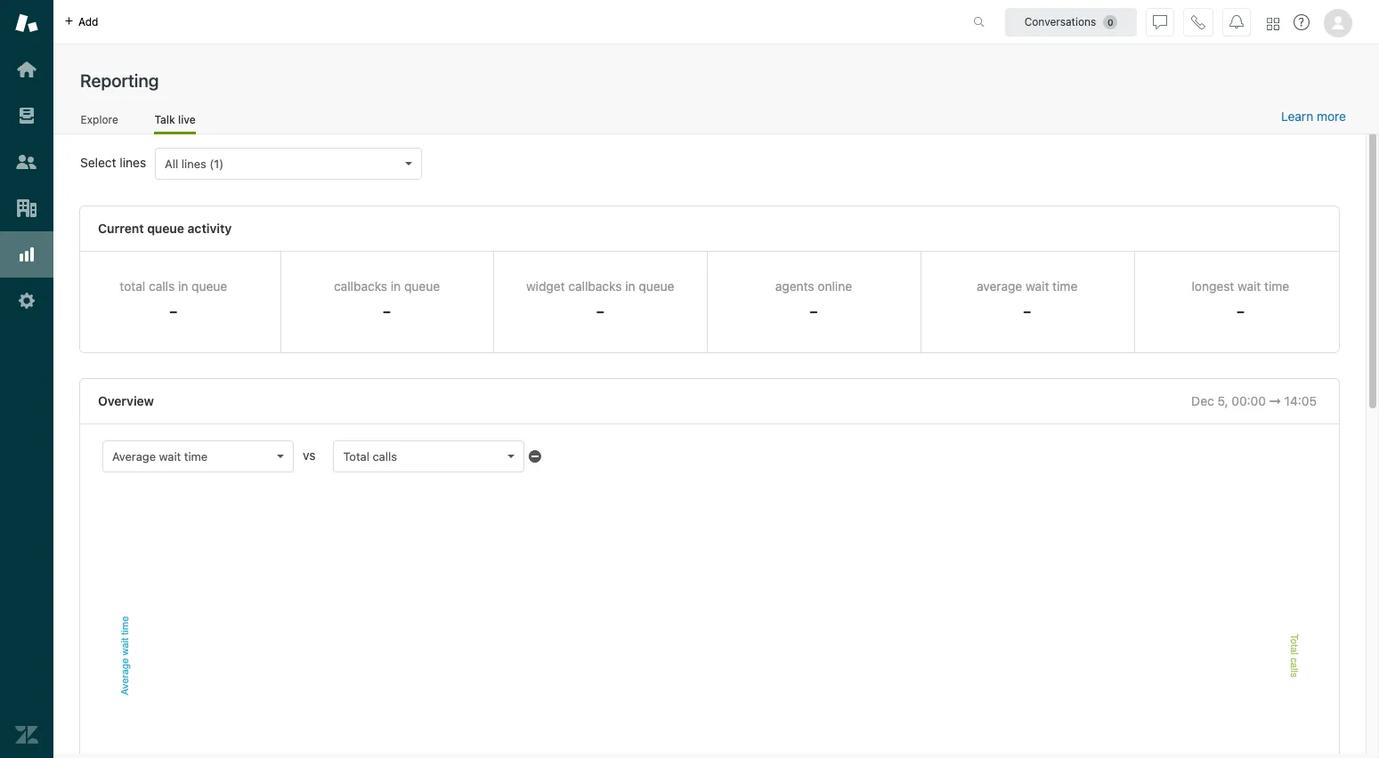 Task type: locate. For each thing, give the bounding box(es) containing it.
explore
[[81, 113, 118, 126]]

organizations image
[[15, 197, 38, 220]]

customers image
[[15, 150, 38, 174]]

admin image
[[15, 289, 38, 313]]

talk live link
[[154, 113, 196, 134]]

add
[[78, 15, 98, 28]]

conversations button
[[1005, 8, 1137, 36]]

learn more
[[1281, 109, 1346, 124]]

get help image
[[1294, 14, 1310, 30]]



Task type: describe. For each thing, give the bounding box(es) containing it.
reporting
[[80, 70, 159, 91]]

add button
[[53, 0, 109, 44]]

talk live
[[154, 113, 196, 126]]

zendesk products image
[[1267, 17, 1279, 30]]

live
[[178, 113, 196, 126]]

zendesk support image
[[15, 12, 38, 35]]

talk
[[154, 113, 175, 126]]

learn more link
[[1281, 109, 1346, 125]]

reporting image
[[15, 243, 38, 266]]

more
[[1317, 109, 1346, 124]]

get started image
[[15, 58, 38, 81]]

learn
[[1281, 109, 1313, 124]]

conversations
[[1025, 15, 1096, 28]]

notifications image
[[1230, 15, 1244, 29]]

main element
[[0, 0, 53, 759]]

explore link
[[80, 113, 119, 132]]

views image
[[15, 104, 38, 127]]

zendesk image
[[15, 724, 38, 747]]

button displays agent's chat status as invisible. image
[[1153, 15, 1167, 29]]



